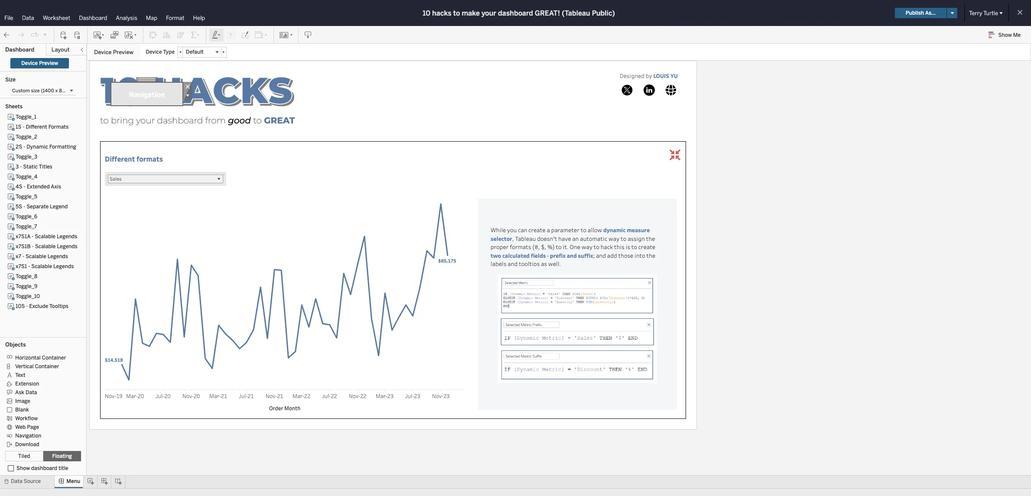 Task type: locate. For each thing, give the bounding box(es) containing it.
0 vertical spatial show
[[999, 32, 1013, 38]]

4s - extended axis
[[16, 184, 61, 190]]

0 horizontal spatial device preview
[[21, 60, 58, 66]]

toggle_1
[[16, 114, 36, 120]]

device down the new worksheet icon
[[94, 49, 112, 56]]

0 vertical spatial way
[[609, 235, 620, 243]]

dashboard right your
[[498, 9, 534, 17]]

legends down x7s1a - scalable legends
[[57, 244, 78, 250]]

type
[[163, 49, 175, 55]]

$,
[[542, 243, 547, 251]]

togglestate option group
[[5, 452, 81, 462]]

axis
[[51, 184, 61, 190]]

to
[[453, 9, 460, 17], [581, 226, 587, 234], [621, 235, 627, 243], [556, 243, 562, 251], [594, 243, 600, 251], [632, 243, 638, 251]]

to left allow
[[581, 226, 587, 234]]

the inside , tableau doesn't have an automatic way to assign the proper formats (#, $, %) to it. one way to hack this is to create two calculated fields - prefix and suffix
[[647, 235, 656, 243]]

device preview inside button
[[21, 60, 58, 66]]

0 vertical spatial device preview
[[94, 49, 134, 56]]

0 horizontal spatial formats
[[137, 154, 163, 164]]

1 horizontal spatial way
[[609, 235, 620, 243]]

1 vertical spatial show
[[16, 466, 30, 472]]

legends down x7 - scalable legends at the bottom
[[53, 264, 74, 270]]

1 vertical spatial the
[[647, 252, 656, 260]]

container down horizontal container
[[35, 364, 59, 370]]

scalable for x7s1b
[[35, 244, 56, 250]]

1 vertical spatial navigation
[[15, 433, 41, 439]]

the right into
[[647, 252, 656, 260]]

worksheet
[[43, 15, 70, 21]]

image image
[[100, 63, 304, 129], [618, 83, 637, 97], [665, 84, 677, 96], [644, 85, 655, 96], [498, 275, 657, 383]]

0 horizontal spatial device
[[21, 60, 38, 66]]

list box
[[5, 112, 81, 335]]

show down the tiled
[[16, 466, 30, 472]]

dashboard up the new worksheet icon
[[79, 15, 107, 21]]

0 horizontal spatial navigation
[[15, 433, 41, 439]]

navigation inside button
[[129, 90, 165, 99]]

pause auto updates image
[[73, 31, 82, 39]]

scalable for x7s1
[[31, 264, 52, 270]]

marks. press enter to open the view data window.. use arrow keys to navigate data visualization elements. image
[[664, 142, 686, 168], [105, 195, 465, 390]]

show labels image
[[227, 31, 236, 39]]

- for 10s - exclude tooltips
[[26, 304, 28, 310]]

container for vertical container
[[35, 364, 59, 370]]

it.
[[563, 243, 569, 251]]

data
[[22, 15, 34, 21], [26, 390, 37, 396], [11, 479, 22, 485]]

and down calculated
[[508, 260, 518, 268]]

the right 'assign'
[[647, 235, 656, 243]]

scalable down x7s1a - scalable legends
[[35, 244, 56, 250]]

tableau
[[516, 235, 536, 243]]

- right 1s
[[23, 124, 25, 130]]

make
[[462, 9, 480, 17]]

- for x7 - scalable legends
[[22, 254, 24, 260]]

toggle_6
[[16, 214, 37, 220]]

replay animation image
[[30, 31, 39, 39]]

1 horizontal spatial marks. press enter to open the view data window.. use arrow keys to navigate data visualization elements. image
[[664, 142, 686, 168]]

vertical
[[15, 364, 34, 370]]

to left make
[[453, 9, 460, 17]]

selector
[[491, 235, 513, 242]]

is
[[626, 243, 631, 251]]

device type
[[146, 49, 175, 55]]

louis
[[654, 72, 670, 79]]

- for 4s - extended axis
[[24, 184, 26, 190]]

show
[[999, 32, 1013, 38], [16, 466, 30, 472]]

0 horizontal spatial dashboard
[[5, 46, 34, 53]]

- right x7
[[22, 254, 24, 260]]

dashboard
[[79, 15, 107, 21], [5, 46, 34, 53]]

file
[[4, 15, 13, 21]]

2s - dynamic formatting
[[16, 144, 76, 150]]

x7s1a - scalable legends
[[16, 234, 77, 240]]

- for 5s - separate legend
[[23, 204, 25, 210]]

0 horizontal spatial way
[[582, 243, 593, 251]]

1 horizontal spatial create
[[639, 243, 656, 251]]

way up suffix
[[582, 243, 593, 251]]

data left "source"
[[11, 479, 22, 485]]

- right 3
[[20, 164, 22, 170]]

tooltips
[[519, 260, 540, 268]]

show for show dashboard title
[[16, 466, 30, 472]]

preview down clear sheet icon
[[113, 49, 134, 56]]

objects list box
[[5, 351, 81, 449]]

(tableau
[[562, 9, 591, 17]]

0 horizontal spatial show
[[16, 466, 30, 472]]

application
[[87, 61, 1031, 475]]

your
[[482, 9, 497, 17]]

1 vertical spatial way
[[582, 243, 593, 251]]

to up this
[[621, 235, 627, 243]]

1 horizontal spatial preview
[[113, 49, 134, 56]]

navigation
[[129, 90, 165, 99], [15, 433, 41, 439]]

1 vertical spatial preview
[[39, 60, 58, 66]]

the
[[647, 235, 656, 243], [647, 252, 656, 260]]

layout
[[51, 46, 70, 53]]

help
[[193, 15, 205, 21]]

show left 'me' at right
[[999, 32, 1013, 38]]

remove from dashboard image
[[183, 82, 192, 91]]

show me button
[[985, 28, 1029, 42]]

- right x7s1b at the left of the page
[[32, 244, 34, 250]]

; and add those into the labels and tooltips as well.
[[491, 252, 657, 268]]

device left type
[[146, 49, 162, 55]]

create left a in the top right of the page
[[529, 226, 546, 234]]

- right 4s
[[24, 184, 26, 190]]

- right 2s
[[23, 144, 25, 150]]

data up replay animation image
[[22, 15, 34, 21]]

1 horizontal spatial navigation
[[129, 90, 165, 99]]

1 vertical spatial marks. press enter to open the view data window.. use arrow keys to navigate data visualization elements. image
[[105, 195, 465, 390]]

new worksheet image
[[93, 31, 105, 39]]

1 horizontal spatial dashboard
[[498, 9, 534, 17]]

- right 10s
[[26, 304, 28, 310]]

new data source image
[[59, 31, 68, 39]]

container inside option
[[35, 364, 59, 370]]

1 vertical spatial formats
[[510, 243, 532, 251]]

(1400
[[41, 88, 54, 94]]

blank option
[[5, 406, 75, 414]]

list box containing toggle_1
[[5, 112, 81, 335]]

container inside option
[[42, 355, 66, 361]]

those
[[619, 252, 634, 260]]

legends up x7s1b - scalable legends
[[57, 234, 77, 240]]

extended
[[27, 184, 50, 190]]

0 vertical spatial formats
[[137, 154, 163, 164]]

5s - separate legend
[[16, 204, 68, 210]]

highlight image
[[212, 31, 222, 39]]

1 vertical spatial different
[[105, 154, 135, 164]]

toggle_3
[[16, 154, 37, 160]]

and
[[567, 252, 577, 259], [596, 252, 606, 260], [508, 260, 518, 268]]

(#,
[[533, 243, 540, 251]]

assign
[[628, 235, 645, 243]]

ask data
[[15, 390, 37, 396]]

navigation button
[[111, 83, 183, 105]]

more options image
[[183, 91, 192, 100]]

web page option
[[5, 423, 75, 432]]

0 vertical spatial the
[[647, 235, 656, 243]]

download image
[[304, 31, 313, 39]]

toggle_2
[[16, 134, 37, 140]]

analysis
[[116, 15, 137, 21]]

web page
[[15, 425, 39, 431]]

scalable down x7 - scalable legends at the bottom
[[31, 264, 52, 270]]

0 vertical spatial navigation
[[129, 90, 165, 99]]

objects
[[5, 342, 26, 348]]

designed by louis yu
[[620, 72, 678, 80]]

10s
[[16, 304, 25, 310]]

- right x7s1a
[[32, 234, 34, 240]]

add
[[608, 252, 618, 260]]

device preview button
[[10, 58, 69, 69]]

the inside ; and add those into the labels and tooltips as well.
[[647, 252, 656, 260]]

scalable for x7
[[26, 254, 46, 260]]

legends for x7s1 - scalable legends
[[53, 264, 74, 270]]

show inside button
[[999, 32, 1013, 38]]

0 vertical spatial dashboard
[[79, 15, 107, 21]]

calculated
[[503, 252, 530, 259]]

dynamic
[[604, 226, 626, 234]]

create
[[529, 226, 546, 234], [639, 243, 656, 251]]

1 vertical spatial data
[[26, 390, 37, 396]]

0 vertical spatial data
[[22, 15, 34, 21]]

scalable up x7s1b - scalable legends
[[35, 234, 56, 240]]

sort descending image
[[177, 31, 185, 39]]

create up into
[[639, 243, 656, 251]]

0 vertical spatial preview
[[113, 49, 134, 56]]

3 - static titles
[[16, 164, 52, 170]]

0 vertical spatial container
[[42, 355, 66, 361]]

- down %)
[[547, 252, 549, 259]]

way
[[609, 235, 620, 243], [582, 243, 593, 251]]

parameter
[[552, 226, 580, 234]]

x7s1
[[16, 264, 27, 270]]

device preview down duplicate image
[[94, 49, 134, 56]]

publish
[[906, 10, 925, 16]]

1 vertical spatial dashboard
[[31, 466, 57, 472]]

2 vertical spatial data
[[11, 479, 22, 485]]

page
[[27, 425, 39, 431]]

x7s1 - scalable legends
[[16, 264, 74, 270]]

1 vertical spatial create
[[639, 243, 656, 251]]

1 horizontal spatial show
[[999, 32, 1013, 38]]

to right is
[[632, 243, 638, 251]]

1 vertical spatial container
[[35, 364, 59, 370]]

device preview down layout
[[21, 60, 58, 66]]

this
[[615, 243, 625, 251]]

dashboard down togglestate option group
[[31, 466, 57, 472]]

automatic
[[580, 235, 608, 243]]

scalable
[[35, 234, 56, 240], [35, 244, 56, 250], [26, 254, 46, 260], [31, 264, 52, 270]]

1 horizontal spatial formats
[[510, 243, 532, 251]]

as
[[541, 260, 547, 268]]

sort ascending image
[[163, 31, 171, 39]]

0 vertical spatial dashboard
[[498, 9, 534, 17]]

formatting
[[49, 144, 76, 150]]

0 horizontal spatial preview
[[39, 60, 58, 66]]

dashboard
[[498, 9, 534, 17], [31, 466, 57, 472]]

legends down x7s1b - scalable legends
[[48, 254, 68, 260]]

navigation left more options image at the left top
[[129, 90, 165, 99]]

preview down layout
[[39, 60, 58, 66]]

- right 5s
[[23, 204, 25, 210]]

way down 'dynamic'
[[609, 235, 620, 243]]

1 horizontal spatial and
[[567, 252, 577, 259]]

totals image
[[190, 31, 201, 39]]

dashboard down redo icon
[[5, 46, 34, 53]]

legends for x7 - scalable legends
[[48, 254, 68, 260]]

0 vertical spatial different
[[26, 124, 47, 130]]

duplicate image
[[110, 31, 119, 39]]

5s
[[16, 204, 22, 210]]

and right ;
[[596, 252, 606, 260]]

10
[[423, 9, 431, 17]]

0 horizontal spatial marks. press enter to open the view data window.. use arrow keys to navigate data visualization elements. image
[[105, 195, 465, 390]]

custom
[[12, 88, 30, 94]]

text option
[[5, 371, 75, 380]]

and down one
[[567, 252, 577, 259]]

-
[[23, 124, 25, 130], [23, 144, 25, 150], [20, 164, 22, 170], [24, 184, 26, 190], [23, 204, 25, 210], [32, 234, 34, 240], [32, 244, 34, 250], [547, 252, 549, 259], [22, 254, 24, 260], [28, 264, 30, 270], [26, 304, 28, 310]]

0 horizontal spatial and
[[508, 260, 518, 268]]

device up "size"
[[21, 60, 38, 66]]

preview
[[113, 49, 134, 56], [39, 60, 58, 66]]

proper
[[491, 243, 509, 251]]

turtle
[[984, 10, 999, 16]]

- for x7s1 - scalable legends
[[28, 264, 30, 270]]

scalable up x7s1 - scalable legends
[[26, 254, 46, 260]]

image
[[15, 399, 30, 405]]

10s - exclude tooltips
[[16, 304, 69, 310]]

container up vertical container option
[[42, 355, 66, 361]]

0 vertical spatial create
[[529, 226, 546, 234]]

formats
[[137, 154, 163, 164], [510, 243, 532, 251]]

- right x7s1
[[28, 264, 30, 270]]

show dashboard title
[[16, 466, 68, 472]]

1 vertical spatial device preview
[[21, 60, 58, 66]]

exclude
[[29, 304, 48, 310]]

navigation up download
[[15, 433, 41, 439]]

show/hide cards image
[[279, 31, 293, 39]]

data down extension
[[26, 390, 37, 396]]

0 horizontal spatial create
[[529, 226, 546, 234]]

application containing navigation
[[87, 61, 1031, 475]]



Task type: describe. For each thing, give the bounding box(es) containing it.
x
[[55, 88, 58, 94]]

horizontal container
[[15, 355, 66, 361]]

horizontal container option
[[5, 353, 75, 362]]

0 vertical spatial marks. press enter to open the view data window.. use arrow keys to navigate data visualization elements. image
[[664, 142, 686, 168]]

x7 - scalable legends
[[16, 254, 68, 260]]

1 horizontal spatial device preview
[[94, 49, 134, 56]]

;
[[594, 252, 595, 260]]

allow
[[588, 226, 603, 234]]

2 horizontal spatial device
[[146, 49, 162, 55]]

extension option
[[5, 380, 75, 388]]

ask
[[15, 390, 24, 396]]

web
[[15, 425, 26, 431]]

vertical container
[[15, 364, 59, 370]]

by
[[646, 72, 653, 80]]

2 horizontal spatial and
[[596, 252, 606, 260]]

text
[[15, 372, 25, 379]]

1 vertical spatial dashboard
[[5, 46, 34, 53]]

scalable for x7s1a
[[35, 234, 56, 240]]

download option
[[5, 440, 75, 449]]

well.
[[549, 260, 561, 268]]

to left it.
[[556, 243, 562, 251]]

toggle_5
[[16, 194, 37, 200]]

3
[[16, 164, 19, 170]]

x7s1b
[[16, 244, 31, 250]]

format workbook image
[[241, 31, 249, 39]]

labels
[[491, 260, 507, 268]]

and inside , tableau doesn't have an automatic way to assign the proper formats (#, $, %) to it. one way to hack this is to create two calculated fields - prefix and suffix
[[567, 252, 577, 259]]

data for data source
[[11, 479, 22, 485]]

ask data option
[[5, 388, 75, 397]]

0 horizontal spatial dashboard
[[31, 466, 57, 472]]

legends for x7s1b - scalable legends
[[57, 244, 78, 250]]

undo image
[[3, 31, 11, 39]]

different formats
[[105, 154, 163, 164]]

create inside , tableau doesn't have an automatic way to assign the proper formats (#, $, %) to it. one way to hack this is to create two calculated fields - prefix and suffix
[[639, 243, 656, 251]]

4s
[[16, 184, 22, 190]]

blank
[[15, 407, 29, 413]]

image option
[[5, 397, 75, 406]]

suffix
[[578, 252, 594, 259]]

clear sheet image
[[124, 31, 138, 39]]

dynamic
[[27, 144, 48, 150]]

preview inside button
[[39, 60, 58, 66]]

,
[[513, 235, 514, 243]]

show me
[[999, 32, 1021, 38]]

publish as...
[[906, 10, 936, 16]]

data inside ask data option
[[26, 390, 37, 396]]

850)
[[59, 88, 70, 94]]

titles
[[39, 164, 52, 170]]

- for 3 - static titles
[[20, 164, 22, 170]]

1s
[[16, 124, 21, 130]]

legends for x7s1a - scalable legends
[[57, 234, 77, 240]]

terry
[[970, 10, 983, 16]]

horizontal
[[15, 355, 41, 361]]

size
[[5, 77, 16, 83]]

redo image
[[16, 31, 25, 39]]

tiled
[[18, 454, 30, 460]]

can
[[518, 226, 528, 234]]

1s - different formats
[[16, 124, 69, 130]]

size
[[31, 88, 40, 94]]

floating
[[52, 454, 72, 460]]

map
[[146, 15, 157, 21]]

format
[[166, 15, 185, 21]]

device inside button
[[21, 60, 38, 66]]

- for 1s - different formats
[[23, 124, 25, 130]]

an
[[573, 235, 579, 243]]

legend
[[50, 204, 68, 210]]

formats inside , tableau doesn't have an automatic way to assign the proper formats (#, $, %) to it. one way to hack this is to create two calculated fields - prefix and suffix
[[510, 243, 532, 251]]

1 horizontal spatial different
[[105, 154, 135, 164]]

collapse image
[[79, 47, 85, 52]]

while
[[491, 226, 506, 234]]

container for horizontal container
[[42, 355, 66, 361]]

have
[[559, 235, 571, 243]]

toggle_10
[[16, 294, 40, 300]]

%)
[[548, 243, 555, 251]]

- for 2s - dynamic formatting
[[23, 144, 25, 150]]

data source
[[11, 479, 41, 485]]

public)
[[592, 9, 615, 17]]

separate
[[27, 204, 49, 210]]

0 horizontal spatial different
[[26, 124, 47, 130]]

source
[[24, 479, 41, 485]]

vertical container option
[[5, 362, 75, 371]]

workflow option
[[5, 414, 75, 423]]

- for x7s1a - scalable legends
[[32, 234, 34, 240]]

toggle_4
[[16, 174, 37, 180]]

fit image
[[255, 31, 268, 39]]

download
[[15, 442, 39, 448]]

- inside , tableau doesn't have an automatic way to assign the proper formats (#, $, %) to it. one way to hack this is to create two calculated fields - prefix and suffix
[[547, 252, 549, 259]]

title
[[59, 466, 68, 472]]

tooltips
[[49, 304, 69, 310]]

, tableau doesn't have an automatic way to assign the proper formats (#, $, %) to it. one way to hack this is to create two calculated fields - prefix and suffix
[[491, 235, 657, 259]]

extension
[[15, 381, 39, 387]]

one
[[570, 243, 581, 251]]

- for x7s1b - scalable legends
[[32, 244, 34, 250]]

1 horizontal spatial device
[[94, 49, 112, 56]]

dynamic measure selector
[[491, 226, 652, 242]]

10 hacks to make your dashboard great! (tableau public)
[[423, 9, 615, 17]]

two
[[491, 252, 501, 259]]

data for data
[[22, 15, 34, 21]]

yu
[[671, 72, 678, 79]]

replay animation image
[[43, 32, 48, 37]]

sheets
[[5, 104, 23, 110]]

navigation option
[[5, 432, 75, 440]]

2s
[[16, 144, 22, 150]]

to down automatic
[[594, 243, 600, 251]]

workflow
[[15, 416, 38, 422]]

x7
[[16, 254, 21, 260]]

swap rows and columns image
[[149, 31, 157, 39]]

show for show me
[[999, 32, 1013, 38]]

menu
[[66, 479, 80, 485]]

1 horizontal spatial dashboard
[[79, 15, 107, 21]]

navigation inside option
[[15, 433, 41, 439]]

designed
[[620, 72, 645, 80]]

you
[[508, 226, 517, 234]]



